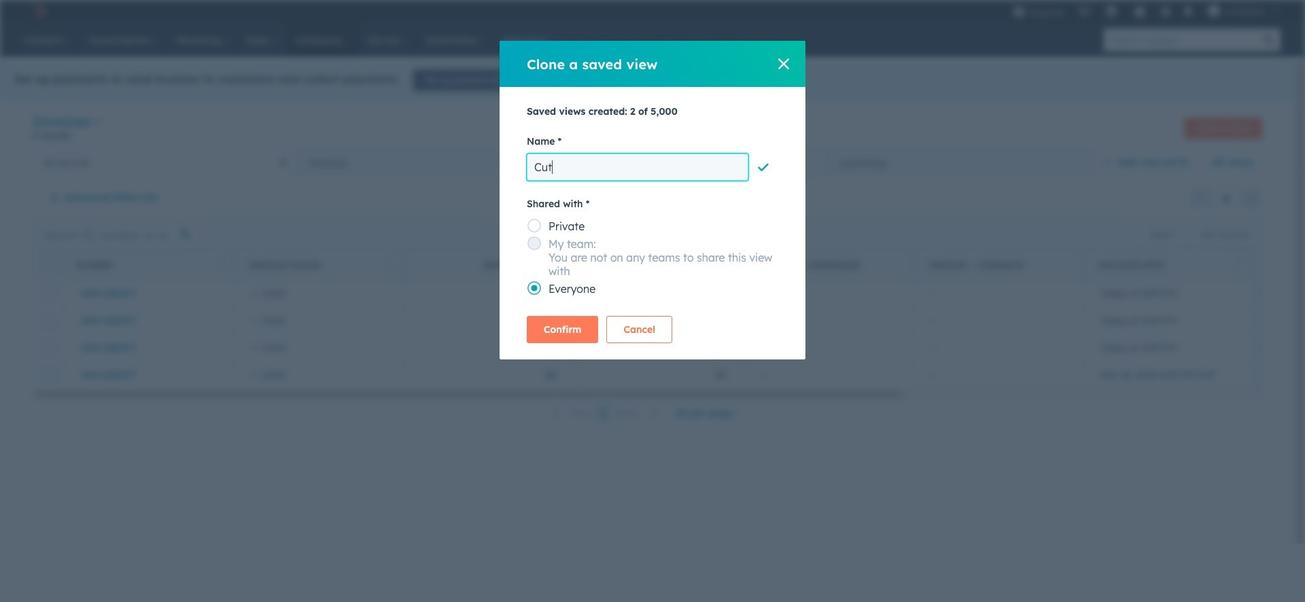 Task type: describe. For each thing, give the bounding box(es) containing it.
pagination navigation
[[544, 404, 667, 423]]

1 press to sort. element from the left
[[217, 259, 222, 271]]

marketplaces image
[[1106, 6, 1118, 18]]

press to sort. image for fifth 'press to sort.' element from the left
[[1237, 259, 1242, 269]]

press to sort. image for first 'press to sort.' element
[[217, 259, 222, 269]]

press to sort. image for fourth 'press to sort.' element from the left
[[728, 259, 733, 269]]

Search ID, number, or amount billed search field
[[36, 223, 201, 247]]

2 column header from the left
[[914, 250, 1085, 280]]

close image
[[779, 58, 790, 69]]



Task type: vqa. For each thing, say whether or not it's contained in the screenshot.
"Press To Sort." element
yes



Task type: locate. For each thing, give the bounding box(es) containing it.
2 press to sort. element from the left
[[387, 259, 392, 271]]

0 horizontal spatial press to sort. image
[[217, 259, 222, 269]]

1 horizontal spatial press to sort. image
[[1237, 259, 1242, 269]]

0 horizontal spatial press to sort. image
[[387, 259, 392, 269]]

menu
[[1006, 0, 1289, 22]]

1 press to sort. image from the left
[[217, 259, 222, 269]]

3 press to sort. element from the left
[[558, 259, 563, 271]]

press to sort. image for second 'press to sort.' element from left
[[387, 259, 392, 269]]

press to sort. image
[[217, 259, 222, 269], [558, 259, 563, 269], [728, 259, 733, 269]]

banner
[[33, 112, 1263, 149]]

2 press to sort. image from the left
[[558, 259, 563, 269]]

jacob simon image
[[1208, 5, 1220, 17]]

column header
[[744, 250, 915, 280], [914, 250, 1085, 280]]

press to sort. element
[[217, 259, 222, 271], [387, 259, 392, 271], [558, 259, 563, 271], [728, 259, 733, 271], [1237, 259, 1242, 271]]

press to sort. image
[[387, 259, 392, 269], [1237, 259, 1242, 269]]

1 column header from the left
[[744, 250, 915, 280]]

dialog
[[500, 41, 806, 360]]

1 press to sort. image from the left
[[387, 259, 392, 269]]

1 horizontal spatial press to sort. image
[[558, 259, 563, 269]]

None text field
[[527, 154, 749, 181]]

2 press to sort. image from the left
[[1237, 259, 1242, 269]]

Search HubSpot search field
[[1104, 29, 1258, 52]]

3 press to sort. image from the left
[[728, 259, 733, 269]]

4 press to sort. element from the left
[[728, 259, 733, 271]]

press to sort. image for third 'press to sort.' element from right
[[558, 259, 563, 269]]

2 horizontal spatial press to sort. image
[[728, 259, 733, 269]]

5 press to sort. element from the left
[[1237, 259, 1242, 271]]



